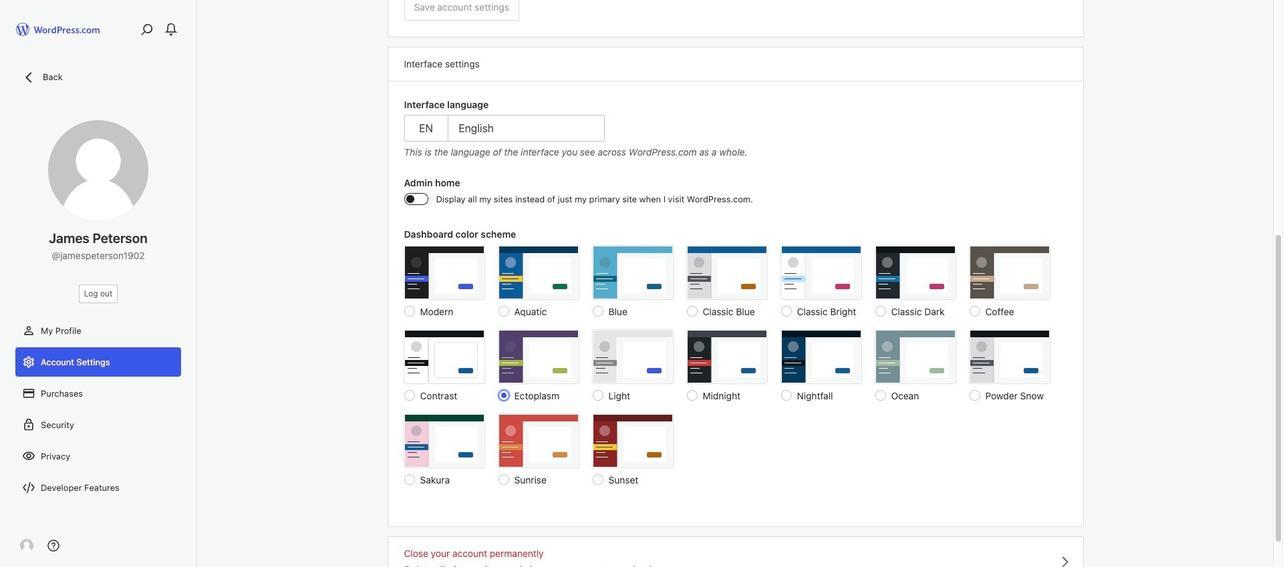 Task type: describe. For each thing, give the bounding box(es) containing it.
credit_card image
[[22, 387, 35, 400]]

midnight image
[[687, 330, 767, 384]]

ocean image
[[875, 330, 955, 384]]

sunrise image
[[498, 415, 578, 468]]

nightfall image
[[781, 330, 861, 384]]

aquatic image
[[498, 246, 578, 300]]

blue image
[[592, 246, 673, 300]]

person image
[[22, 324, 35, 337]]

ectoplasm image
[[498, 330, 578, 384]]

classic dark image
[[875, 246, 955, 300]]



Task type: vqa. For each thing, say whether or not it's contained in the screenshot.
Fashion & Beauty
no



Task type: locate. For each thing, give the bounding box(es) containing it.
contrast image
[[404, 330, 484, 384]]

coffee image
[[969, 246, 1049, 300]]

sakura image
[[404, 415, 484, 468]]

0 vertical spatial group
[[404, 98, 1067, 159]]

classic bright image
[[781, 246, 861, 300]]

0 horizontal spatial james peterson image
[[20, 539, 33, 553]]

2 group from the top
[[404, 176, 1067, 214]]

None radio
[[498, 306, 509, 317], [592, 306, 603, 317], [687, 306, 697, 317], [781, 306, 792, 317], [498, 391, 509, 401], [592, 391, 603, 401], [781, 391, 792, 401], [404, 475, 415, 485], [592, 475, 603, 485], [498, 306, 509, 317], [592, 306, 603, 317], [687, 306, 697, 317], [781, 306, 792, 317], [498, 391, 509, 401], [592, 391, 603, 401], [781, 391, 792, 401], [404, 475, 415, 485], [592, 475, 603, 485]]

sunset image
[[592, 415, 673, 468]]

1 vertical spatial james peterson image
[[20, 539, 33, 553]]

light image
[[592, 330, 673, 384]]

0 vertical spatial james peterson image
[[48, 120, 148, 221]]

1 group from the top
[[404, 98, 1067, 159]]

lock image
[[22, 418, 35, 432]]

james peterson image
[[48, 120, 148, 221], [20, 539, 33, 553]]

1 horizontal spatial james peterson image
[[48, 120, 148, 221]]

visibility image
[[22, 450, 35, 463]]

3 group from the top
[[404, 228, 1067, 497]]

2 vertical spatial group
[[404, 228, 1067, 497]]

1 vertical spatial group
[[404, 176, 1067, 214]]

classic blue image
[[687, 246, 767, 300]]

powder snow image
[[969, 330, 1049, 384]]

group
[[404, 98, 1067, 159], [404, 176, 1067, 214], [404, 228, 1067, 497]]

settings image
[[22, 356, 35, 369]]

modern image
[[404, 246, 484, 300]]

None radio
[[404, 306, 415, 317], [875, 306, 886, 317], [969, 306, 980, 317], [404, 391, 415, 401], [687, 391, 697, 401], [875, 391, 886, 401], [969, 391, 980, 401], [498, 475, 509, 485], [404, 306, 415, 317], [875, 306, 886, 317], [969, 306, 980, 317], [404, 391, 415, 401], [687, 391, 697, 401], [875, 391, 886, 401], [969, 391, 980, 401], [498, 475, 509, 485]]



